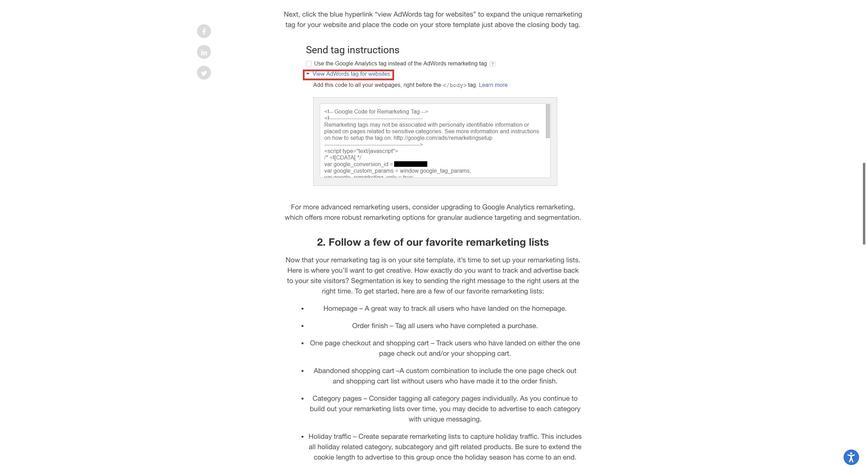 Task type: describe. For each thing, give the bounding box(es) containing it.
once
[[437, 453, 452, 461]]

to left an
[[546, 453, 552, 461]]

where
[[311, 266, 330, 274]]

it's
[[458, 256, 466, 264]]

as
[[521, 394, 528, 402]]

cookie
[[314, 453, 335, 461]]

may
[[453, 405, 466, 413]]

who up order finish – tag all users who have completed a purchase.
[[457, 304, 470, 312]]

to up made
[[472, 367, 478, 375]]

one page checkout and shopping cart – track users who have landed on either the one page check out and/or your shopping cart.
[[310, 339, 581, 357]]

0 horizontal spatial is
[[304, 266, 309, 274]]

one inside abandoned shopping cart –a custom combination to include the one page check out and shopping cart list without users who have made it to the order finish.
[[516, 367, 527, 375]]

to inside for more advanced remarketing users, consider upgrading to google analytics remarketing, which offers more robust remarketing options for granular audience targeting and segmentation.
[[475, 203, 481, 211]]

of inside now that your remarketing tag is on your site template, it's time to set up your remarketing lists. here is where you'll want to get creative. how exactly do you want to track and advertise back to your site visitors? segmentation is key to sending the right message to the right users at the right time. to get started, here are a few of our favorite remarketing lists:
[[447, 287, 453, 295]]

checkout
[[343, 339, 371, 347]]

2 vertical spatial cart
[[377, 377, 389, 385]]

on inside now that your remarketing tag is on your site template, it's time to set up your remarketing lists. here is where you'll want to get creative. how exactly do you want to track and advertise back to your site visitors? segmentation is key to sending the right message to the right users at the right time. to get started, here are a few of our favorite remarketing lists:
[[389, 256, 397, 264]]

which
[[285, 213, 303, 221]]

key
[[403, 277, 414, 285]]

2 pages from the left
[[462, 394, 481, 402]]

expand
[[487, 10, 510, 18]]

this
[[404, 453, 415, 461]]

to right way
[[404, 304, 410, 312]]

0 horizontal spatial more
[[304, 203, 319, 211]]

to right continue
[[572, 394, 578, 402]]

here
[[288, 266, 302, 274]]

up
[[503, 256, 511, 264]]

0 horizontal spatial you
[[440, 405, 451, 413]]

targeting
[[495, 213, 522, 221]]

to down the here
[[287, 277, 293, 285]]

way
[[389, 304, 402, 312]]

holiday traffic – create separate remarketing lists to capture holiday traffic. this includes all holiday related category, subcategory and gift related products. be sure to extend the cookie length to advertise to this group once the holiday season has come to an end.
[[309, 432, 582, 461]]

template,
[[427, 256, 456, 264]]

out inside category pages – consider tagging all category pages individually. as you continue to build out your remarketing lists over time, you may decide to advertise to each category with unique messaging.
[[327, 405, 337, 413]]

you'll
[[332, 266, 348, 274]]

sure
[[526, 443, 539, 451]]

completed
[[468, 322, 501, 330]]

store
[[436, 20, 451, 28]]

have down homepage – a great way to track all users who have landed on the homepage.
[[451, 322, 466, 330]]

the right message
[[516, 277, 526, 285]]

started,
[[376, 287, 400, 295]]

our inside now that your remarketing tag is on your site template, it's time to set up your remarketing lists. here is where you'll want to get creative. how exactly do you want to track and advertise back to your site visitors? segmentation is key to sending the right message to the right users at the right time. to get started, here are a few of our favorite remarketing lists:
[[455, 287, 465, 295]]

the inside one page checkout and shopping cart – track users who have landed on either the one page check out and/or your shopping cart.
[[558, 339, 567, 347]]

have inside one page checkout and shopping cart – track users who have landed on either the one page check out and/or your shopping cart.
[[489, 339, 504, 347]]

and inside abandoned shopping cart –a custom combination to include the one page check out and shopping cart list without users who have made it to the order finish.
[[333, 377, 345, 385]]

group
[[417, 453, 435, 461]]

next,
[[284, 10, 301, 18]]

remarketing,
[[537, 203, 576, 211]]

your left store
[[420, 20, 434, 28]]

all right tag
[[408, 322, 415, 330]]

either
[[538, 339, 556, 347]]

who inside one page checkout and shopping cart – track users who have landed on either the one page check out and/or your shopping cart.
[[474, 339, 487, 347]]

capture
[[471, 432, 494, 440]]

– left a
[[360, 304, 363, 312]]

lists:
[[531, 287, 545, 295]]

an
[[554, 453, 562, 461]]

"view
[[375, 10, 392, 18]]

google
[[483, 203, 505, 211]]

and inside one page checkout and shopping cart – track users who have landed on either the one page check out and/or your shopping cart.
[[373, 339, 385, 347]]

lists inside holiday traffic – create separate remarketing lists to capture holiday traffic. this includes all holiday related category, subcategory and gift related products. be sure to extend the cookie length to advertise to this group once the holiday season has come to an end.
[[449, 432, 461, 440]]

closing
[[528, 20, 550, 28]]

the up purchase.
[[521, 304, 531, 312]]

season
[[490, 453, 512, 461]]

landed for either
[[506, 339, 527, 347]]

advertise inside now that your remarketing tag is on your site template, it's time to set up your remarketing lists. here is where you'll want to get creative. how exactly do you want to track and advertise back to your site visitors? segmentation is key to sending the right message to the right users at the right time. to get started, here are a few of our favorite remarketing lists:
[[534, 266, 562, 274]]

favorite inside now that your remarketing tag is on your site template, it's time to set up your remarketing lists. here is where you'll want to get creative. how exactly do you want to track and advertise back to your site visitors? segmentation is key to sending the right message to the right users at the right time. to get started, here are a few of our favorite remarketing lists:
[[467, 287, 490, 295]]

traffic.
[[520, 432, 540, 440]]

your down click
[[308, 20, 321, 28]]

includes
[[557, 432, 582, 440]]

just
[[482, 20, 493, 28]]

granular
[[438, 213, 463, 221]]

with
[[409, 415, 422, 423]]

0 horizontal spatial category
[[433, 394, 460, 402]]

your inside category pages – consider tagging all category pages individually. as you continue to build out your remarketing lists over time, you may decide to advertise to each category with unique messaging.
[[339, 405, 353, 413]]

gift
[[449, 443, 459, 451]]

click
[[302, 10, 317, 18]]

who inside abandoned shopping cart –a custom combination to include the one page check out and shopping cart list without users who have made it to the order finish.
[[445, 377, 458, 385]]

few inside now that your remarketing tag is on your site template, it's time to set up your remarketing lists. here is where you'll want to get creative. how exactly do you want to track and advertise back to your site visitors? segmentation is key to sending the right message to the right users at the right time. to get started, here are a few of our favorite remarketing lists:
[[434, 287, 445, 295]]

for more advanced remarketing users, consider upgrading to google analytics remarketing, which offers more robust remarketing options for granular audience targeting and segmentation.
[[285, 203, 582, 221]]

2 horizontal spatial tag
[[424, 10, 434, 18]]

and inside holiday traffic – create separate remarketing lists to capture holiday traffic. this includes all holiday related category, subcategory and gift related products. be sure to extend the cookie length to advertise to this group once the holiday season has come to an end.
[[436, 443, 448, 451]]

at
[[562, 277, 568, 285]]

to right key on the left
[[416, 277, 422, 285]]

made
[[477, 377, 494, 385]]

users up order finish – tag all users who have completed a purchase.
[[438, 304, 455, 312]]

abandoned shopping cart –a custom combination to include the one page check out and shopping cart list without users who have made it to the order finish.
[[314, 367, 577, 385]]

remarketing up robust
[[354, 203, 390, 211]]

2 horizontal spatial you
[[530, 394, 542, 402]]

1 horizontal spatial page
[[380, 349, 395, 357]]

one
[[310, 339, 323, 347]]

consider
[[413, 203, 439, 211]]

unique inside the next, click the blue hyperlink "view adwords tag for websites" to expand the unique remarketing tag for your website and place the code on your store template just above the closing body tag.
[[523, 10, 544, 18]]

the left order
[[510, 377, 520, 385]]

0 vertical spatial site
[[414, 256, 425, 264]]

to right length
[[358, 453, 364, 461]]

all inside holiday traffic – create separate remarketing lists to capture holiday traffic. this includes all holiday related category, subcategory and gift related products. be sure to extend the cookie length to advertise to this group once the holiday season has come to an end.
[[309, 443, 316, 451]]

products.
[[484, 443, 514, 451]]

be
[[516, 443, 524, 451]]

tag inside now that your remarketing tag is on your site template, it's time to set up your remarketing lists. here is where you'll want to get creative. how exactly do you want to track and advertise back to your site visitors? segmentation is key to sending the right message to the right users at the right time. to get started, here are a few of our favorite remarketing lists:
[[370, 256, 380, 264]]

tag.
[[569, 20, 581, 28]]

list
[[391, 377, 400, 385]]

finish
[[372, 322, 388, 330]]

2 vertical spatial a
[[502, 322, 506, 330]]

your right up
[[513, 256, 526, 264]]

segmentation.
[[538, 213, 582, 221]]

length
[[336, 453, 356, 461]]

great
[[372, 304, 387, 312]]

to left this
[[396, 453, 402, 461]]

you inside now that your remarketing tag is on your site template, it's time to set up your remarketing lists. here is where you'll want to get creative. how exactly do you want to track and advertise back to your site visitors? segmentation is key to sending the right message to the right users at the right time. to get started, here are a few of our favorite remarketing lists:
[[465, 266, 476, 274]]

out inside abandoned shopping cart –a custom combination to include the one page check out and shopping cart list without users who have made it to the order finish.
[[567, 367, 577, 375]]

the down do
[[451, 277, 460, 285]]

category pages – consider tagging all category pages individually. as you continue to build out your remarketing lists over time, you may decide to advertise to each category with unique messaging.
[[310, 394, 581, 423]]

robust
[[342, 213, 362, 221]]

remarketing up set
[[467, 236, 527, 248]]

your down the here
[[295, 277, 309, 285]]

1 horizontal spatial holiday
[[466, 453, 488, 461]]

a inside now that your remarketing tag is on your site template, it's time to set up your remarketing lists. here is where you'll want to get creative. how exactly do you want to track and advertise back to your site visitors? segmentation is key to sending the right message to the right users at the right time. to get started, here are a few of our favorite remarketing lists:
[[429, 287, 432, 295]]

upgrading
[[441, 203, 473, 211]]

1 vertical spatial cart
[[383, 367, 395, 375]]

exactly
[[431, 266, 453, 274]]

hyperlink
[[345, 10, 373, 18]]

track
[[437, 339, 453, 347]]

to right it
[[502, 377, 508, 385]]

adwords
[[394, 10, 422, 18]]

time,
[[423, 405, 438, 413]]

abandoned
[[314, 367, 350, 375]]

tagging
[[399, 394, 422, 402]]

homepage – a great way to track all users who have landed on the homepage.
[[324, 304, 567, 312]]

order finish – tag all users who have completed a purchase.
[[353, 322, 539, 330]]

1 horizontal spatial category
[[554, 405, 581, 413]]

2 vertical spatial is
[[396, 277, 401, 285]]

– for tagging
[[364, 394, 367, 402]]

body
[[552, 20, 567, 28]]

0 horizontal spatial right
[[322, 287, 336, 295]]

the down "view
[[382, 20, 391, 28]]

0 horizontal spatial favorite
[[426, 236, 464, 248]]

0 vertical spatial page
[[325, 339, 341, 347]]

back
[[564, 266, 579, 274]]

here
[[402, 287, 415, 295]]

shopping up the include
[[467, 349, 496, 357]]

who up track
[[436, 322, 449, 330]]

individually.
[[483, 394, 519, 402]]

to
[[355, 287, 362, 295]]

0 vertical spatial holiday
[[496, 432, 519, 440]]

time.
[[338, 287, 353, 295]]

page inside abandoned shopping cart –a custom combination to include the one page check out and shopping cart list without users who have made it to the order finish.
[[529, 367, 545, 375]]

has
[[514, 453, 525, 461]]

subcategory
[[395, 443, 434, 451]]

1 vertical spatial tag
[[286, 20, 296, 28]]

shopping up consider
[[347, 377, 375, 385]]

and inside for more advanced remarketing users, consider upgrading to google analytics remarketing, which offers more robust remarketing options for granular audience targeting and segmentation.
[[524, 213, 536, 221]]

on inside the next, click the blue hyperlink "view adwords tag for websites" to expand the unique remarketing tag for your website and place the code on your store template just above the closing body tag.
[[411, 20, 418, 28]]

to left capture
[[463, 432, 469, 440]]

on inside one page checkout and shopping cart – track users who have landed on either the one page check out and/or your shopping cart.
[[529, 339, 536, 347]]

remarketing3 image
[[298, 37, 569, 199]]

holiday
[[309, 432, 332, 440]]

next, click the blue hyperlink "view adwords tag for websites" to expand the unique remarketing tag for your website and place the code on your store template just above the closing body tag.
[[284, 10, 583, 28]]

remarketing up the back
[[528, 256, 565, 264]]

to left set
[[484, 256, 490, 264]]

0 horizontal spatial of
[[394, 236, 404, 248]]

all up order finish – tag all users who have completed a purchase.
[[429, 304, 436, 312]]

out inside one page checkout and shopping cart – track users who have landed on either the one page check out and/or your shopping cart.
[[417, 349, 427, 357]]

include
[[480, 367, 502, 375]]

it
[[496, 377, 500, 385]]

0 vertical spatial a
[[364, 236, 370, 248]]

the down gift at the right of page
[[454, 453, 464, 461]]

2 horizontal spatial right
[[528, 277, 541, 285]]

to up segmentation on the bottom left
[[367, 266, 373, 274]]

time
[[468, 256, 482, 264]]

blue
[[330, 10, 343, 18]]



Task type: vqa. For each thing, say whether or not it's contained in the screenshot.
include:
no



Task type: locate. For each thing, give the bounding box(es) containing it.
– inside holiday traffic – create separate remarketing lists to capture holiday traffic. this includes all holiday related category, subcategory and gift related products. be sure to extend the cookie length to advertise to this group once the holiday season has come to an end.
[[354, 432, 357, 440]]

1 vertical spatial one
[[516, 367, 527, 375]]

2 vertical spatial tag
[[370, 256, 380, 264]]

a right are
[[429, 287, 432, 295]]

to inside the next, click the blue hyperlink "view adwords tag for websites" to expand the unique remarketing tag for your website and place the code on your store template just above the closing body tag.
[[479, 10, 485, 18]]

the
[[318, 10, 328, 18], [512, 10, 521, 18], [382, 20, 391, 28], [516, 20, 526, 28], [451, 277, 460, 285], [516, 277, 526, 285], [570, 277, 580, 285], [521, 304, 531, 312], [558, 339, 567, 347], [504, 367, 514, 375], [510, 377, 520, 385], [572, 443, 582, 451], [454, 453, 464, 461]]

and inside now that your remarketing tag is on your site template, it's time to set up your remarketing lists. here is where you'll want to get creative. how exactly do you want to track and advertise back to your site visitors? segmentation is key to sending the right message to the right users at the right time. to get started, here are a few of our favorite remarketing lists:
[[520, 266, 532, 274]]

consider
[[369, 394, 397, 402]]

the up end.
[[572, 443, 582, 451]]

0 horizontal spatial get
[[364, 287, 374, 295]]

and inside the next, click the blue hyperlink "view adwords tag for websites" to expand the unique remarketing tag for your website and place the code on your store template just above the closing body tag.
[[349, 20, 361, 28]]

on up purchase.
[[511, 304, 519, 312]]

2 vertical spatial out
[[327, 405, 337, 413]]

cart left "–a"
[[383, 367, 395, 375]]

2 horizontal spatial out
[[567, 367, 577, 375]]

continue
[[544, 394, 570, 402]]

is up 'creative.'
[[382, 256, 387, 264]]

website
[[323, 20, 347, 28]]

0 horizontal spatial track
[[412, 304, 427, 312]]

a
[[364, 236, 370, 248], [429, 287, 432, 295], [502, 322, 506, 330]]

holiday down capture
[[466, 453, 488, 461]]

cart left list
[[377, 377, 389, 385]]

your down category
[[339, 405, 353, 413]]

2 horizontal spatial holiday
[[496, 432, 519, 440]]

segmentation
[[351, 277, 395, 285]]

pages up decide at the bottom right
[[462, 394, 481, 402]]

1 horizontal spatial pages
[[462, 394, 481, 402]]

page
[[325, 339, 341, 347], [380, 349, 395, 357], [529, 367, 545, 375]]

homepage.
[[533, 304, 567, 312]]

lists inside category pages – consider tagging all category pages individually. as you continue to build out your remarketing lists over time, you may decide to advertise to each category with unique messaging.
[[393, 405, 405, 413]]

lists.
[[567, 256, 581, 264]]

1 pages from the left
[[343, 394, 362, 402]]

1 horizontal spatial is
[[382, 256, 387, 264]]

1 vertical spatial unique
[[424, 415, 445, 423]]

lists
[[529, 236, 550, 248], [393, 405, 405, 413], [449, 432, 461, 440]]

cart inside one page checkout and shopping cart – track users who have landed on either the one page check out and/or your shopping cart.
[[417, 339, 429, 347]]

1 horizontal spatial want
[[478, 266, 493, 274]]

1 horizontal spatial a
[[429, 287, 432, 295]]

0 vertical spatial you
[[465, 266, 476, 274]]

get right to
[[364, 287, 374, 295]]

to right message
[[508, 277, 514, 285]]

0 vertical spatial unique
[[523, 10, 544, 18]]

tag down next, at top
[[286, 20, 296, 28]]

0 horizontal spatial related
[[342, 443, 363, 451]]

– for separate
[[354, 432, 357, 440]]

category
[[313, 394, 341, 402]]

track down up
[[503, 266, 519, 274]]

remarketing down message
[[492, 287, 529, 295]]

related up length
[[342, 443, 363, 451]]

is down that
[[304, 266, 309, 274]]

advanced
[[321, 203, 352, 211]]

1 vertical spatial track
[[412, 304, 427, 312]]

0 vertical spatial more
[[304, 203, 319, 211]]

related
[[342, 443, 363, 451], [461, 443, 482, 451]]

to up audience
[[475, 203, 481, 211]]

0 vertical spatial get
[[375, 266, 385, 274]]

shopping
[[387, 339, 416, 347], [467, 349, 496, 357], [352, 367, 381, 375], [347, 377, 375, 385]]

message
[[478, 277, 506, 285]]

of down sending
[[447, 287, 453, 295]]

more up offers
[[304, 203, 319, 211]]

landed for the
[[488, 304, 509, 312]]

advertise inside category pages – consider tagging all category pages individually. as you continue to build out your remarketing lists over time, you may decide to advertise to each category with unique messaging.
[[499, 405, 527, 413]]

users inside now that your remarketing tag is on your site template, it's time to set up your remarketing lists. here is where you'll want to get creative. how exactly do you want to track and advertise back to your site visitors? segmentation is key to sending the right message to the right users at the right time. to get started, here are a few of our favorite remarketing lists:
[[543, 277, 560, 285]]

category,
[[365, 443, 394, 451]]

for up store
[[436, 10, 444, 18]]

0 vertical spatial our
[[407, 236, 423, 248]]

the up above
[[512, 10, 521, 18]]

few
[[373, 236, 391, 248], [434, 287, 445, 295]]

and down hyperlink on the left of page
[[349, 20, 361, 28]]

1 vertical spatial our
[[455, 287, 465, 295]]

tag up segmentation on the bottom left
[[370, 256, 380, 264]]

build
[[310, 405, 325, 413]]

1 horizontal spatial right
[[462, 277, 476, 285]]

1 horizontal spatial one
[[569, 339, 581, 347]]

2 vertical spatial advertise
[[366, 453, 394, 461]]

0 vertical spatial cart
[[417, 339, 429, 347]]

0 horizontal spatial one
[[516, 367, 527, 375]]

check up the "finish."
[[547, 367, 565, 375]]

1 vertical spatial holiday
[[318, 443, 340, 451]]

0 vertical spatial favorite
[[426, 236, 464, 248]]

our down do
[[455, 287, 465, 295]]

set
[[492, 256, 501, 264]]

0 vertical spatial landed
[[488, 304, 509, 312]]

shopping down tag
[[387, 339, 416, 347]]

1 horizontal spatial few
[[434, 287, 445, 295]]

remarketing up the "you'll"
[[331, 256, 368, 264]]

out
[[417, 349, 427, 357], [567, 367, 577, 375], [327, 405, 337, 413]]

to down set
[[495, 266, 501, 274]]

0 vertical spatial out
[[417, 349, 427, 357]]

want
[[350, 266, 365, 274], [478, 266, 493, 274]]

site up how
[[414, 256, 425, 264]]

the right above
[[516, 20, 526, 28]]

holiday
[[496, 432, 519, 440], [318, 443, 340, 451], [466, 453, 488, 461]]

1 vertical spatial lists
[[393, 405, 405, 413]]

1 horizontal spatial get
[[375, 266, 385, 274]]

landed inside one page checkout and shopping cart – track users who have landed on either the one page check out and/or your shopping cart.
[[506, 339, 527, 347]]

analytics
[[507, 203, 535, 211]]

all up the time,
[[424, 394, 431, 402]]

open accessibe: accessibility options, statement and help image
[[848, 452, 856, 462]]

traffic
[[334, 432, 352, 440]]

0 horizontal spatial out
[[327, 405, 337, 413]]

your inside one page checkout and shopping cart – track users who have landed on either the one page check out and/or your shopping cart.
[[452, 349, 465, 357]]

unique inside category pages – consider tagging all category pages individually. as you continue to build out your remarketing lists over time, you may decide to advertise to each category with unique messaging.
[[424, 415, 445, 423]]

0 horizontal spatial holiday
[[318, 443, 340, 451]]

lists up gift at the right of page
[[449, 432, 461, 440]]

1 vertical spatial is
[[304, 266, 309, 274]]

the down cart.
[[504, 367, 514, 375]]

one right either
[[569, 339, 581, 347]]

0 horizontal spatial unique
[[424, 415, 445, 423]]

visitors?
[[324, 277, 349, 285]]

follow
[[329, 236, 362, 248]]

to down individually.
[[491, 405, 497, 413]]

page down finish
[[380, 349, 395, 357]]

place
[[363, 20, 380, 28]]

2 vertical spatial lists
[[449, 432, 461, 440]]

remarketing inside holiday traffic – create separate remarketing lists to capture holiday traffic. this includes all holiday related category, subcategory and gift related products. be sure to extend the cookie length to advertise to this group once the holiday season has come to an end.
[[410, 432, 447, 440]]

2 want from the left
[[478, 266, 493, 274]]

messaging.
[[447, 415, 482, 423]]

audience
[[465, 213, 493, 221]]

1 vertical spatial for
[[298, 20, 306, 28]]

unique
[[523, 10, 544, 18], [424, 415, 445, 423]]

on up 'creative.'
[[389, 256, 397, 264]]

landed up completed
[[488, 304, 509, 312]]

0 horizontal spatial want
[[350, 266, 365, 274]]

lists left over
[[393, 405, 405, 413]]

to down this
[[541, 443, 547, 451]]

track
[[503, 266, 519, 274], [412, 304, 427, 312]]

offers
[[305, 213, 323, 221]]

remarketing down users,
[[364, 213, 401, 221]]

2 vertical spatial page
[[529, 367, 545, 375]]

1 vertical spatial category
[[554, 405, 581, 413]]

linkedin image
[[201, 49, 207, 56]]

2 vertical spatial you
[[440, 405, 451, 413]]

users,
[[392, 203, 411, 211]]

1 vertical spatial more
[[325, 213, 340, 221]]

0 horizontal spatial a
[[364, 236, 370, 248]]

get up segmentation on the bottom left
[[375, 266, 385, 274]]

and up once
[[436, 443, 448, 451]]

users inside one page checkout and shopping cart – track users who have landed on either the one page check out and/or your shopping cart.
[[455, 339, 472, 347]]

above
[[495, 20, 514, 28]]

one
[[569, 339, 581, 347], [516, 367, 527, 375]]

the left blue
[[318, 10, 328, 18]]

1 horizontal spatial of
[[447, 287, 453, 295]]

– for all
[[390, 322, 394, 330]]

shopping down checkout in the left bottom of the page
[[352, 367, 381, 375]]

advertise down "category,"
[[366, 453, 394, 461]]

right
[[462, 277, 476, 285], [528, 277, 541, 285], [322, 287, 336, 295]]

have up cart.
[[489, 339, 504, 347]]

your up where
[[316, 256, 330, 264]]

now that your remarketing tag is on your site template, it's time to set up your remarketing lists. here is where you'll want to get creative. how exactly do you want to track and advertise back to your site visitors? segmentation is key to sending the right message to the right users at the right time. to get started, here are a few of our favorite remarketing lists:
[[286, 256, 581, 295]]

1 vertical spatial landed
[[506, 339, 527, 347]]

get
[[375, 266, 385, 274], [364, 287, 374, 295]]

out down category
[[327, 405, 337, 413]]

1 horizontal spatial advertise
[[499, 405, 527, 413]]

1 vertical spatial site
[[311, 277, 322, 285]]

0 vertical spatial few
[[373, 236, 391, 248]]

few up 'creative.'
[[373, 236, 391, 248]]

remarketing up body
[[546, 10, 583, 18]]

1 vertical spatial of
[[447, 287, 453, 295]]

1 horizontal spatial track
[[503, 266, 519, 274]]

users inside abandoned shopping cart –a custom combination to include the one page check out and shopping cart list without users who have made it to the order finish.
[[427, 377, 443, 385]]

more down advanced
[[325, 213, 340, 221]]

1 vertical spatial advertise
[[499, 405, 527, 413]]

users left at
[[543, 277, 560, 285]]

2 vertical spatial for
[[428, 213, 436, 221]]

0 vertical spatial one
[[569, 339, 581, 347]]

landed
[[488, 304, 509, 312], [506, 339, 527, 347]]

check inside abandoned shopping cart –a custom combination to include the one page check out and shopping cart list without users who have made it to the order finish.
[[547, 367, 565, 375]]

2 horizontal spatial page
[[529, 367, 545, 375]]

lists down segmentation.
[[529, 236, 550, 248]]

1 vertical spatial you
[[530, 394, 542, 402]]

– inside one page checkout and shopping cart – track users who have landed on either the one page check out and/or your shopping cart.
[[431, 339, 435, 347]]

favorite down message
[[467, 287, 490, 295]]

remarketing inside the next, click the blue hyperlink "view adwords tag for websites" to expand the unique remarketing tag for your website and place the code on your store template just above the closing body tag.
[[546, 10, 583, 18]]

each
[[537, 405, 552, 413]]

cart.
[[498, 349, 512, 357]]

have
[[472, 304, 486, 312], [451, 322, 466, 330], [489, 339, 504, 347], [460, 377, 475, 385]]

advertise
[[534, 266, 562, 274], [499, 405, 527, 413], [366, 453, 394, 461]]

want up message
[[478, 266, 493, 274]]

to left each
[[529, 405, 535, 413]]

the right either
[[558, 339, 567, 347]]

advertise down as
[[499, 405, 527, 413]]

favorite up the "template,"
[[426, 236, 464, 248]]

you left may on the bottom of page
[[440, 405, 451, 413]]

for down click
[[298, 20, 306, 28]]

0 horizontal spatial lists
[[393, 405, 405, 413]]

now
[[286, 256, 300, 264]]

template
[[453, 20, 480, 28]]

0 vertical spatial for
[[436, 10, 444, 18]]

1 horizontal spatial more
[[325, 213, 340, 221]]

over
[[407, 405, 421, 413]]

without
[[402, 377, 425, 385]]

end.
[[564, 453, 577, 461]]

0 horizontal spatial site
[[311, 277, 322, 285]]

2 horizontal spatial advertise
[[534, 266, 562, 274]]

1 horizontal spatial lists
[[449, 432, 461, 440]]

1 vertical spatial a
[[429, 287, 432, 295]]

1 horizontal spatial site
[[414, 256, 425, 264]]

for down consider
[[428, 213, 436, 221]]

1 horizontal spatial related
[[461, 443, 482, 451]]

–
[[360, 304, 363, 312], [390, 322, 394, 330], [431, 339, 435, 347], [364, 394, 367, 402], [354, 432, 357, 440]]

1 vertical spatial get
[[364, 287, 374, 295]]

1 vertical spatial few
[[434, 287, 445, 295]]

advertise inside holiday traffic – create separate remarketing lists to capture holiday traffic. this includes all holiday related category, subcategory and gift related products. be sure to extend the cookie length to advertise to this group once the holiday season has come to an end.
[[366, 453, 394, 461]]

have up completed
[[472, 304, 486, 312]]

decide
[[468, 405, 489, 413]]

advertise up at
[[534, 266, 562, 274]]

0 horizontal spatial check
[[397, 349, 416, 357]]

0 horizontal spatial our
[[407, 236, 423, 248]]

for inside for more advanced remarketing users, consider upgrading to google analytics remarketing, which offers more robust remarketing options for granular audience targeting and segmentation.
[[428, 213, 436, 221]]

one inside one page checkout and shopping cart – track users who have landed on either the one page check out and/or your shopping cart.
[[569, 339, 581, 347]]

1 want from the left
[[350, 266, 365, 274]]

0 vertical spatial is
[[382, 256, 387, 264]]

1 horizontal spatial favorite
[[467, 287, 490, 295]]

a right follow
[[364, 236, 370, 248]]

0 vertical spatial tag
[[424, 10, 434, 18]]

and
[[349, 20, 361, 28], [524, 213, 536, 221], [520, 266, 532, 274], [373, 339, 385, 347], [333, 377, 345, 385], [436, 443, 448, 451]]

remarketing inside category pages – consider tagging all category pages individually. as you continue to build out your remarketing lists over time, you may decide to advertise to each category with unique messaging.
[[355, 405, 391, 413]]

how
[[415, 266, 429, 274]]

who down the combination
[[445, 377, 458, 385]]

category
[[433, 394, 460, 402], [554, 405, 581, 413]]

0 vertical spatial lists
[[529, 236, 550, 248]]

users right track
[[455, 339, 472, 347]]

creative.
[[387, 266, 413, 274]]

track inside now that your remarketing tag is on your site template, it's time to set up your remarketing lists. here is where you'll want to get creative. how exactly do you want to track and advertise back to your site visitors? segmentation is key to sending the right message to the right users at the right time. to get started, here are a few of our favorite remarketing lists:
[[503, 266, 519, 274]]

check inside one page checkout and shopping cart – track users who have landed on either the one page check out and/or your shopping cart.
[[397, 349, 416, 357]]

2 horizontal spatial lists
[[529, 236, 550, 248]]

holiday up cookie
[[318, 443, 340, 451]]

all down holiday on the left
[[309, 443, 316, 451]]

holiday up products.
[[496, 432, 519, 440]]

to
[[479, 10, 485, 18], [475, 203, 481, 211], [484, 256, 490, 264], [367, 266, 373, 274], [495, 266, 501, 274], [287, 277, 293, 285], [416, 277, 422, 285], [508, 277, 514, 285], [404, 304, 410, 312], [472, 367, 478, 375], [502, 377, 508, 385], [572, 394, 578, 402], [491, 405, 497, 413], [529, 405, 535, 413], [463, 432, 469, 440], [541, 443, 547, 451], [358, 453, 364, 461], [396, 453, 402, 461], [546, 453, 552, 461]]

the right at
[[570, 277, 580, 285]]

site down where
[[311, 277, 322, 285]]

custom
[[406, 367, 430, 375]]

your up 'creative.'
[[399, 256, 412, 264]]

for
[[291, 203, 302, 211]]

1 related from the left
[[342, 443, 363, 451]]

– inside category pages – consider tagging all category pages individually. as you continue to build out your remarketing lists over time, you may decide to advertise to each category with unique messaging.
[[364, 394, 367, 402]]

1 vertical spatial favorite
[[467, 287, 490, 295]]

0 horizontal spatial advertise
[[366, 453, 394, 461]]

all inside category pages – consider tagging all category pages individually. as you continue to build out your remarketing lists over time, you may decide to advertise to each category with unique messaging.
[[424, 394, 431, 402]]

finish.
[[540, 377, 558, 385]]

who
[[457, 304, 470, 312], [436, 322, 449, 330], [474, 339, 487, 347], [445, 377, 458, 385]]

0 vertical spatial track
[[503, 266, 519, 274]]

related down capture
[[461, 443, 482, 451]]

on down adwords at left
[[411, 20, 418, 28]]

have inside abandoned shopping cart –a custom combination to include the one page check out and shopping cart list without users who have made it to the order finish.
[[460, 377, 475, 385]]

favorite
[[426, 236, 464, 248], [467, 287, 490, 295]]

order
[[522, 377, 538, 385]]

and down abandoned
[[333, 377, 345, 385]]

– left track
[[431, 339, 435, 347]]

and/or
[[429, 349, 450, 357]]

–a
[[397, 367, 404, 375]]

0 vertical spatial advertise
[[534, 266, 562, 274]]

category up may on the bottom of page
[[433, 394, 460, 402]]

twitter image
[[201, 70, 207, 77]]

right down visitors?
[[322, 287, 336, 295]]

track down are
[[412, 304, 427, 312]]

to up the just on the right top
[[479, 10, 485, 18]]

0 vertical spatial category
[[433, 394, 460, 402]]

0 horizontal spatial few
[[373, 236, 391, 248]]

facebook image
[[202, 28, 206, 35]]

purchase.
[[508, 322, 539, 330]]

users right tag
[[417, 322, 434, 330]]

extend
[[549, 443, 570, 451]]

unique up closing
[[523, 10, 544, 18]]

remarketing
[[546, 10, 583, 18], [354, 203, 390, 211], [364, 213, 401, 221], [467, 236, 527, 248], [331, 256, 368, 264], [528, 256, 565, 264], [492, 287, 529, 295], [355, 405, 391, 413], [410, 432, 447, 440]]

a left purchase.
[[502, 322, 506, 330]]

order
[[353, 322, 370, 330]]

2 vertical spatial holiday
[[466, 453, 488, 461]]

and down analytics
[[524, 213, 536, 221]]

2 related from the left
[[461, 443, 482, 451]]



